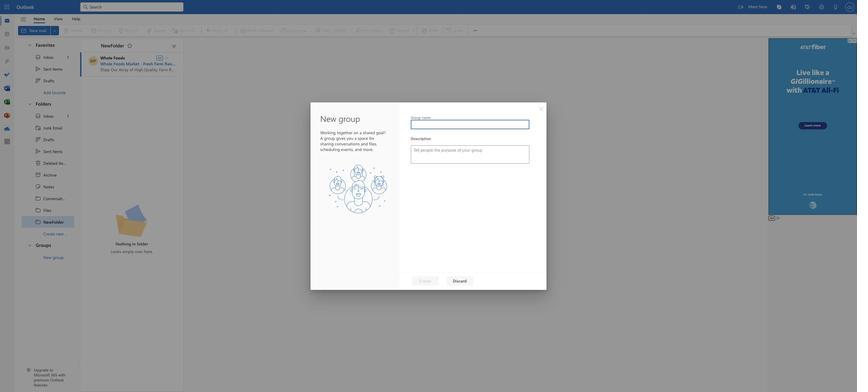 Task type: describe. For each thing, give the bounding box(es) containing it.
and left more.
[[355, 147, 362, 152]]

meet now
[[749, 4, 768, 9]]

newfolder inside  newfolder
[[43, 220, 64, 225]]

1  tree item from the top
[[22, 63, 74, 75]]

new group tree item
[[22, 252, 74, 264]]

view button
[[50, 14, 67, 23]]

2  tree item from the top
[[22, 146, 74, 158]]

new inside tree item
[[43, 255, 52, 261]]

 tree item
[[22, 169, 74, 181]]


[[739, 5, 743, 9]]

whole for whole foods market - fresh farm raised seafood shop our array of high quality, farm raised seafood today.
[[100, 61, 112, 67]]

group
[[411, 115, 421, 120]]

sharing
[[320, 141, 334, 147]]

 tree item
[[22, 122, 74, 134]]

2  tree item from the top
[[22, 205, 74, 217]]

 files
[[35, 208, 51, 214]]

wf
[[90, 58, 96, 64]]

new group inside document
[[320, 113, 360, 124]]

favorites
[[36, 42, 55, 48]]

space
[[358, 136, 368, 141]]

1 horizontal spatial a
[[360, 130, 362, 136]]

 for groups
[[27, 243, 32, 248]]

 tree item
[[22, 158, 74, 169]]

new group document
[[0, 0, 857, 393]]

nothing
[[116, 242, 131, 247]]

home
[[34, 16, 45, 21]]


[[35, 172, 41, 178]]

favorites tree
[[22, 37, 74, 99]]

nothing in folder looks empty over here.
[[111, 242, 153, 255]]

 inbox for 
[[35, 113, 54, 119]]

 drafts for 
[[35, 137, 54, 143]]

empty
[[122, 249, 134, 255]]

you
[[347, 136, 354, 141]]

0 horizontal spatial a
[[355, 136, 357, 141]]

create button
[[412, 277, 439, 286]]

new group inside tree item
[[43, 255, 64, 261]]

outlook banner
[[0, 0, 857, 14]]

archive
[[43, 172, 57, 178]]

gives
[[336, 136, 346, 141]]

today.
[[198, 67, 210, 73]]

whole foods
[[100, 55, 125, 61]]

inbox for 
[[43, 113, 54, 119]]

working together on a shared goal? a group gives you a space for sharing conversations and files, scheduling events, and more.
[[320, 130, 386, 152]]

whole foods image
[[88, 56, 98, 66]]

2 horizontal spatial group
[[339, 113, 360, 124]]

sent inside tree
[[43, 149, 51, 154]]

create new folder tree item
[[22, 228, 76, 240]]

 newfolder
[[35, 220, 64, 225]]

email
[[53, 125, 62, 131]]

 for  files
[[35, 208, 41, 214]]

working
[[320, 130, 336, 136]]

powerpoint image
[[4, 113, 10, 119]]

drafts for 
[[43, 78, 54, 84]]


[[171, 44, 177, 50]]

files image
[[4, 59, 10, 65]]

quality,
[[144, 67, 158, 73]]

outlook inside upgrade to microsoft 365 with premium outlook features
[[50, 378, 64, 383]]

shop
[[100, 67, 110, 73]]

 for 
[[35, 54, 41, 60]]

fresh
[[143, 61, 153, 67]]

home button
[[29, 14, 49, 23]]

high
[[134, 67, 143, 73]]

in
[[132, 242, 136, 247]]

1 vertical spatial ad
[[770, 217, 774, 221]]

group inside working together on a shared goal? a group gives you a space for sharing conversations and files, scheduling events, and more.
[[324, 136, 335, 141]]

notes
[[43, 184, 54, 190]]

looks
[[111, 249, 121, 255]]

discard
[[453, 279, 467, 284]]


[[35, 161, 41, 166]]

word image
[[4, 86, 10, 92]]

create new folder
[[43, 231, 76, 237]]

for
[[369, 136, 374, 141]]

mail image
[[4, 18, 10, 24]]

 for 
[[35, 137, 41, 143]]

upgrade to microsoft 365 with premium outlook features
[[34, 368, 65, 388]]

1 vertical spatial items
[[53, 149, 63, 154]]

newfolder heading
[[93, 39, 134, 52]]

whole foods market - fresh farm raised seafood shop our array of high quality, farm raised seafood today.
[[100, 61, 210, 73]]

name
[[422, 115, 431, 120]]

help
[[72, 16, 80, 21]]

inbox for 
[[43, 54, 54, 60]]

onedrive image
[[4, 127, 10, 132]]

message list section
[[80, 38, 210, 393]]

1 vertical spatial farm
[[159, 67, 168, 73]]

whole for whole foods
[[100, 55, 112, 61]]

premium
[[34, 378, 49, 383]]

goal?
[[376, 130, 386, 136]]

-
[[140, 61, 142, 67]]

newfolder 
[[101, 42, 133, 49]]

 archive
[[35, 172, 57, 178]]

 tree item for 
[[22, 110, 74, 122]]

items inside  deleted items
[[59, 161, 69, 166]]

of
[[130, 67, 133, 73]]

market
[[126, 61, 139, 67]]

help button
[[67, 14, 85, 23]]

foods for whole foods market - fresh farm raised seafood shop our array of high quality, farm raised seafood today.
[[114, 61, 125, 67]]

here.
[[144, 249, 153, 255]]

history
[[68, 196, 81, 202]]

3  tree item from the top
[[22, 217, 74, 228]]

together
[[337, 130, 353, 136]]

folders
[[36, 101, 51, 107]]

microsoft
[[34, 373, 50, 378]]

 button for groups
[[24, 240, 35, 251]]

upgrade
[[34, 368, 49, 373]]

with
[[58, 373, 65, 378]]

 sent items for 1st  tree item from the bottom of the new group 'application'
[[35, 149, 63, 155]]

files
[[43, 208, 51, 213]]


[[35, 184, 41, 190]]

tags group
[[237, 25, 416, 37]]



Task type: vqa. For each thing, say whether or not it's contained in the screenshot.
 button
yes



Task type: locate. For each thing, give the bounding box(es) containing it.
1 vertical spatial 1
[[67, 113, 69, 119]]

group inside tree item
[[53, 255, 64, 261]]

and left files,
[[361, 141, 368, 147]]

1 inside tree
[[67, 113, 69, 119]]

group down groups tree item
[[53, 255, 64, 261]]

 inside favorites tree
[[35, 78, 41, 84]]

 inbox
[[35, 54, 54, 60], [35, 113, 54, 119]]

 inbox for 
[[35, 54, 54, 60]]

 left folders
[[27, 102, 32, 106]]

1  tree item from the top
[[22, 51, 74, 63]]

 tree item
[[22, 193, 81, 205], [22, 205, 74, 217], [22, 217, 74, 228]]

 tree item for 
[[22, 51, 74, 63]]

1 vertical spatial  tree item
[[22, 134, 74, 146]]

1 vertical spatial drafts
[[43, 137, 54, 143]]

2 1 from the top
[[67, 113, 69, 119]]

0 vertical spatial  drafts
[[35, 78, 54, 84]]

0 vertical spatial farm
[[154, 61, 164, 67]]

1  button from the top
[[24, 40, 35, 50]]

farm up quality,
[[154, 61, 164, 67]]

outlook
[[17, 4, 34, 10], [50, 378, 64, 383]]

sent inside favorites tree
[[43, 66, 51, 72]]

DescriptionTell people the purpose of your group text field
[[411, 146, 529, 164]]

 inside folders tree item
[[27, 102, 32, 106]]

items up  deleted items in the left top of the page
[[53, 149, 63, 154]]

0 vertical spatial outlook
[[17, 4, 34, 10]]

sent up  tree item
[[43, 149, 51, 154]]

ad inside message list section
[[158, 56, 161, 60]]

2  from the top
[[35, 113, 41, 119]]

new group application
[[0, 0, 857, 393]]

0 horizontal spatial ad
[[158, 56, 161, 60]]

new inside document
[[320, 113, 336, 124]]

2  sent items from the top
[[35, 149, 63, 155]]

seafood left today.
[[182, 67, 197, 73]]

discard button
[[447, 277, 473, 286]]

1 vertical spatial  button
[[24, 99, 35, 109]]

1 vertical spatial whole
[[100, 61, 112, 67]]

create
[[43, 231, 55, 237], [419, 279, 431, 284]]

1 vertical spatial seafood
[[182, 67, 197, 73]]

1 vertical spatial  tree item
[[22, 110, 74, 122]]

folder for in
[[137, 242, 148, 247]]

ad left set your advertising preferences image
[[770, 217, 774, 221]]

 conversation history
[[35, 196, 81, 202]]


[[35, 196, 41, 202], [35, 208, 41, 214], [35, 220, 41, 225]]

0 vertical spatial foods
[[114, 55, 125, 61]]

1 horizontal spatial create
[[419, 279, 431, 284]]

create for create
[[419, 279, 431, 284]]

2 foods from the top
[[114, 61, 125, 67]]

and
[[361, 141, 368, 147], [355, 147, 362, 152]]

left-rail-appbar navigation
[[1, 14, 13, 136]]

1  from the top
[[35, 196, 41, 202]]


[[35, 54, 41, 60], [35, 113, 41, 119]]

0 vertical spatial  tree item
[[22, 63, 74, 75]]

2  tree item from the top
[[22, 134, 74, 146]]

3  from the top
[[35, 220, 41, 225]]

inbox up  junk email
[[43, 113, 54, 119]]

 down 
[[35, 196, 41, 202]]

conversation
[[43, 196, 67, 202]]

2 whole from the top
[[100, 61, 112, 67]]

2 vertical spatial 
[[27, 243, 32, 248]]

0 vertical spatial whole
[[100, 55, 112, 61]]

move & delete group
[[18, 25, 200, 37]]

0 vertical spatial items
[[53, 66, 63, 72]]

folder inside tree item
[[65, 231, 76, 237]]

0 horizontal spatial outlook
[[17, 4, 34, 10]]

outlook inside banner
[[17, 4, 34, 10]]

1 down folders tree item
[[67, 113, 69, 119]]

tab list containing home
[[29, 14, 85, 23]]

view
[[54, 16, 63, 21]]

2 vertical spatial items
[[59, 161, 69, 166]]

 junk email
[[35, 125, 62, 131]]

 inside favorites tree
[[35, 54, 41, 60]]

1 vertical spatial outlook
[[50, 378, 64, 383]]

 tree item
[[22, 51, 74, 63], [22, 110, 74, 122]]

0 vertical spatial new
[[320, 113, 336, 124]]

 drafts for 
[[35, 78, 54, 84]]

more.
[[363, 147, 373, 152]]

1 vertical spatial foods
[[114, 61, 125, 67]]

1 vertical spatial newfolder
[[43, 220, 64, 225]]

1 vertical spatial 
[[35, 113, 41, 119]]

 drafts
[[35, 78, 54, 84], [35, 137, 54, 143]]

1 vertical spatial  drafts
[[35, 137, 54, 143]]

 tree item down the files
[[22, 217, 74, 228]]

 tree item
[[22, 63, 74, 75], [22, 146, 74, 158]]

new
[[56, 231, 64, 237]]

1  from the top
[[35, 66, 41, 72]]

1 1 from the top
[[67, 54, 69, 60]]

 sent items inside favorites tree
[[35, 66, 63, 72]]

0 vertical spatial 
[[35, 54, 41, 60]]

meet
[[749, 4, 758, 9]]


[[35, 125, 41, 131]]

newfolder inside 'newfolder '
[[101, 42, 124, 49]]

create inside tree item
[[43, 231, 55, 237]]

 tree item up add
[[22, 75, 74, 87]]

files,
[[369, 141, 377, 147]]

0 horizontal spatial group
[[53, 255, 64, 261]]

 tree item up junk
[[22, 110, 74, 122]]

raised
[[165, 61, 177, 67], [169, 67, 181, 73]]

1 vertical spatial create
[[419, 279, 431, 284]]

0 vertical spatial  sent items
[[35, 66, 63, 72]]

 left the files
[[35, 208, 41, 214]]

shared
[[363, 130, 375, 136]]

2  drafts from the top
[[35, 137, 54, 143]]

0 vertical spatial  button
[[24, 40, 35, 50]]

 for 
[[35, 113, 41, 119]]

0 vertical spatial newfolder
[[101, 42, 124, 49]]

1  from the top
[[27, 43, 32, 47]]

0 vertical spatial sent
[[43, 66, 51, 72]]

 button left groups
[[24, 240, 35, 251]]

1 horizontal spatial newfolder
[[101, 42, 124, 49]]

1  sent items from the top
[[35, 66, 63, 72]]

array
[[119, 67, 128, 73]]

2  from the top
[[35, 137, 41, 143]]

2 sent from the top
[[43, 149, 51, 154]]

drafts inside favorites tree
[[43, 78, 54, 84]]

1 vertical spatial folder
[[137, 242, 148, 247]]


[[127, 43, 133, 49]]

people image
[[4, 45, 10, 51]]

0 horizontal spatial newfolder
[[43, 220, 64, 225]]

 inbox inside tree
[[35, 113, 54, 119]]

 for  conversation history
[[35, 196, 41, 202]]

 button
[[535, 104, 545, 114]]

2  from the top
[[35, 208, 41, 214]]

drafts for 
[[43, 137, 54, 143]]

a right you on the top
[[355, 136, 357, 141]]

0 vertical spatial drafts
[[43, 78, 54, 84]]

new group down groups tree item
[[43, 255, 64, 261]]

1 vertical spatial  sent items
[[35, 149, 63, 155]]

on
[[354, 130, 359, 136]]


[[20, 16, 26, 23]]

folder up over
[[137, 242, 148, 247]]

 tree item for 
[[22, 134, 74, 146]]

 down favorites
[[35, 54, 41, 60]]

 drafts inside favorites tree
[[35, 78, 54, 84]]

junk
[[43, 125, 52, 131]]

 drafts down junk
[[35, 137, 54, 143]]

 inbox up junk
[[35, 113, 54, 119]]

1
[[67, 54, 69, 60], [67, 113, 69, 119]]

 tree item up  newfolder
[[22, 205, 74, 217]]

2 vertical spatial  button
[[24, 240, 35, 251]]

1  tree item from the top
[[22, 75, 74, 87]]

items up favorite
[[53, 66, 63, 72]]

1 vertical spatial group
[[324, 136, 335, 141]]

our
[[111, 67, 118, 73]]

farm right quality,
[[159, 67, 168, 73]]

tree containing 
[[22, 110, 81, 240]]

2 drafts from the top
[[43, 137, 54, 143]]

0 vertical spatial raised
[[165, 61, 177, 67]]

 sent items inside tree
[[35, 149, 63, 155]]

 button
[[24, 40, 35, 50], [24, 99, 35, 109], [24, 240, 35, 251]]

newfolder up create new folder tree item
[[43, 220, 64, 225]]

 for folders
[[27, 102, 32, 106]]

 for  newfolder
[[35, 220, 41, 225]]

1 horizontal spatial group
[[324, 136, 335, 141]]

 tree item down junk
[[22, 134, 74, 146]]

 down 
[[35, 137, 41, 143]]

sent
[[43, 66, 51, 72], [43, 149, 51, 154]]

outlook up ''
[[17, 4, 34, 10]]

sent up add
[[43, 66, 51, 72]]

0 vertical spatial seafood
[[178, 61, 194, 67]]

favorites tree item
[[22, 40, 74, 51]]

favorite
[[52, 90, 66, 95]]

 inside 'favorites' tree item
[[27, 43, 32, 47]]

0 vertical spatial 
[[35, 78, 41, 84]]

whole
[[100, 55, 112, 61], [100, 61, 112, 67]]

1 drafts from the top
[[43, 78, 54, 84]]

 inside favorites tree
[[35, 66, 41, 72]]

events,
[[341, 147, 354, 152]]

foods for whole foods
[[114, 55, 125, 61]]

ad up the whole foods market - fresh farm raised seafood shop our array of high quality, farm raised seafood today.
[[158, 56, 161, 60]]

conversations
[[335, 141, 360, 147]]

 down favorites
[[35, 66, 41, 72]]

1  tree item from the top
[[22, 193, 81, 205]]

to do image
[[4, 72, 10, 78]]

1  from the top
[[35, 78, 41, 84]]

0 vertical spatial folder
[[65, 231, 76, 237]]

0 vertical spatial 
[[27, 43, 32, 47]]

1 vertical spatial 
[[27, 102, 32, 106]]

a right on
[[360, 130, 362, 136]]

drafts down  junk email
[[43, 137, 54, 143]]

 drafts up add
[[35, 78, 54, 84]]

0 vertical spatial 
[[35, 66, 41, 72]]

2  from the top
[[27, 102, 32, 106]]

new group up together
[[320, 113, 360, 124]]

groups tree item
[[22, 240, 74, 252]]

 for 
[[35, 78, 41, 84]]

1 vertical spatial new group
[[43, 255, 64, 261]]

add favorite tree item
[[22, 87, 74, 99]]

0 vertical spatial inbox
[[43, 54, 54, 60]]

folder inside nothing in folder looks empty over here.
[[137, 242, 148, 247]]

 button inside folders tree item
[[24, 99, 35, 109]]

group
[[339, 113, 360, 124], [324, 136, 335, 141], [53, 255, 64, 261]]

add
[[43, 90, 51, 95]]

new
[[320, 113, 336, 124], [43, 255, 52, 261]]

0 horizontal spatial folder
[[65, 231, 76, 237]]

1 horizontal spatial folder
[[137, 242, 148, 247]]


[[35, 66, 41, 72], [35, 149, 41, 155]]

inbox down 'favorites' tree item
[[43, 54, 54, 60]]

 tree item up deleted
[[22, 146, 74, 158]]

2  button from the top
[[24, 99, 35, 109]]

 notes
[[35, 184, 54, 190]]

0 vertical spatial 1
[[67, 54, 69, 60]]

0 vertical spatial group
[[339, 113, 360, 124]]

new group dialog
[[0, 0, 857, 393]]

premium features image
[[27, 369, 31, 373]]

 inbox down favorites
[[35, 54, 54, 60]]

inbox
[[43, 54, 54, 60], [43, 113, 54, 119]]

items right deleted
[[59, 161, 69, 166]]

0 vertical spatial  inbox
[[35, 54, 54, 60]]

newfolder up whole foods on the left of page
[[101, 42, 124, 49]]

 button
[[125, 41, 134, 50]]

foods inside the whole foods market - fresh farm raised seafood shop our array of high quality, farm raised seafood today.
[[114, 61, 125, 67]]

 for favorites
[[27, 43, 32, 47]]

outlook link
[[17, 0, 34, 14]]

 button for favorites
[[24, 40, 35, 50]]

1 vertical spatial  inbox
[[35, 113, 54, 119]]

folder for new
[[65, 231, 76, 237]]

1 vertical spatial new
[[43, 255, 52, 261]]

1 vertical spatial inbox
[[43, 113, 54, 119]]

0 vertical spatial  tree item
[[22, 51, 74, 63]]

365
[[51, 373, 57, 378]]

more apps image
[[4, 139, 10, 145]]

0 vertical spatial create
[[43, 231, 55, 237]]

folder
[[65, 231, 76, 237], [137, 242, 148, 247]]

deleted
[[43, 161, 58, 166]]

folder right new
[[65, 231, 76, 237]]

 button inside groups tree item
[[24, 240, 35, 251]]

seafood down  button
[[178, 61, 194, 67]]

1 vertical spatial raised
[[169, 67, 181, 73]]

 left favorites
[[27, 43, 32, 47]]

 button inside 'favorites' tree item
[[24, 40, 35, 50]]

 up add favorite tree item
[[35, 78, 41, 84]]

 button
[[169, 42, 179, 51]]

group right a
[[324, 136, 335, 141]]

 inside tree
[[35, 137, 41, 143]]

 sent items up  tree item
[[35, 149, 63, 155]]

 down  files
[[35, 220, 41, 225]]

scheduling
[[320, 147, 340, 152]]

groups
[[36, 243, 51, 249]]

1 vertical spatial 
[[35, 208, 41, 214]]

3  from the top
[[27, 243, 32, 248]]

 button left folders
[[24, 99, 35, 109]]

new down groups tree item
[[43, 255, 52, 261]]

inbox inside favorites tree
[[43, 54, 54, 60]]

0 vertical spatial 
[[35, 196, 41, 202]]

 tree item down 'favorites' tree item
[[22, 63, 74, 75]]

newfolder
[[101, 42, 124, 49], [43, 220, 64, 225]]

1 vertical spatial 
[[35, 149, 41, 155]]

 inbox inside favorites tree
[[35, 54, 54, 60]]

1  inbox from the top
[[35, 54, 54, 60]]

2  inbox from the top
[[35, 113, 54, 119]]

create for create new folder
[[43, 231, 55, 237]]

1 foods from the top
[[114, 55, 125, 61]]

0 horizontal spatial create
[[43, 231, 55, 237]]

2 vertical spatial group
[[53, 255, 64, 261]]

a
[[320, 136, 323, 141]]

 button
[[17, 14, 29, 24]]

 up 
[[35, 113, 41, 119]]

1 vertical spatial 
[[35, 137, 41, 143]]

 sent items for first  tree item from the top
[[35, 66, 63, 72]]

1 horizontal spatial new
[[320, 113, 336, 124]]

group name
[[411, 115, 431, 120]]

1 for 
[[67, 113, 69, 119]]

1 vertical spatial sent
[[43, 149, 51, 154]]

 tree item for 
[[22, 75, 74, 87]]

2 vertical spatial 
[[35, 220, 41, 225]]

 sent items down 'favorites' tree item
[[35, 66, 63, 72]]

0 horizontal spatial new
[[43, 255, 52, 261]]


[[539, 107, 544, 111]]

 tree item down notes
[[22, 193, 81, 205]]

 tree item
[[22, 181, 74, 193]]

to
[[50, 368, 53, 373]]

folders tree item
[[22, 99, 74, 110]]

1 vertical spatial  tree item
[[22, 146, 74, 158]]

description
[[411, 137, 431, 141]]

drafts
[[43, 78, 54, 84], [43, 137, 54, 143]]

tab list
[[29, 14, 85, 23]]

new up working
[[320, 113, 336, 124]]

1 horizontal spatial outlook
[[50, 378, 64, 383]]

1 down 'favorites' tree item
[[67, 54, 69, 60]]

group up together
[[339, 113, 360, 124]]

set your advertising preferences image
[[776, 216, 781, 221]]

Group name text field
[[413, 121, 528, 128]]

1 horizontal spatial ad
[[770, 217, 774, 221]]

drafts up add favorite tree item
[[43, 78, 54, 84]]

excel image
[[4, 99, 10, 105]]

0 vertical spatial ad
[[158, 56, 161, 60]]

 deleted items
[[35, 161, 69, 166]]


[[35, 78, 41, 84], [35, 137, 41, 143]]

a
[[360, 130, 362, 136], [355, 136, 357, 141]]

seafood
[[178, 61, 194, 67], [182, 67, 197, 73]]

0 vertical spatial  tree item
[[22, 75, 74, 87]]

1  from the top
[[35, 54, 41, 60]]

features
[[34, 383, 47, 388]]

 inside groups tree item
[[27, 243, 32, 248]]

2  from the top
[[35, 149, 41, 155]]

1 horizontal spatial new group
[[320, 113, 360, 124]]

whole inside the whole foods market - fresh farm raised seafood shop our array of high quality, farm raised seafood today.
[[100, 61, 112, 67]]

1 for 
[[67, 54, 69, 60]]

 up 
[[35, 149, 41, 155]]

1 inbox from the top
[[43, 54, 54, 60]]

items inside favorites tree
[[53, 66, 63, 72]]

create inside button
[[419, 279, 431, 284]]

ad
[[158, 56, 161, 60], [770, 217, 774, 221]]

2 inbox from the top
[[43, 113, 54, 119]]

1 sent from the top
[[43, 66, 51, 72]]

 button for folders
[[24, 99, 35, 109]]

0 vertical spatial new group
[[320, 113, 360, 124]]

over
[[135, 249, 143, 255]]

foods
[[114, 55, 125, 61], [114, 61, 125, 67]]

outlook down to
[[50, 378, 64, 383]]

now
[[759, 4, 768, 9]]

tab list inside new group 'application'
[[29, 14, 85, 23]]

tree
[[22, 110, 81, 240]]

calendar image
[[4, 32, 10, 37]]

2  tree item from the top
[[22, 110, 74, 122]]

1 inside favorites tree
[[67, 54, 69, 60]]

 button left favorites
[[24, 40, 35, 50]]

 tree item down favorites
[[22, 51, 74, 63]]

1  drafts from the top
[[35, 78, 54, 84]]

 left groups
[[27, 243, 32, 248]]

3  button from the top
[[24, 240, 35, 251]]

 tree item
[[22, 75, 74, 87], [22, 134, 74, 146]]

1 whole from the top
[[100, 55, 112, 61]]

0 horizontal spatial new group
[[43, 255, 64, 261]]

add favorite
[[43, 90, 66, 95]]



